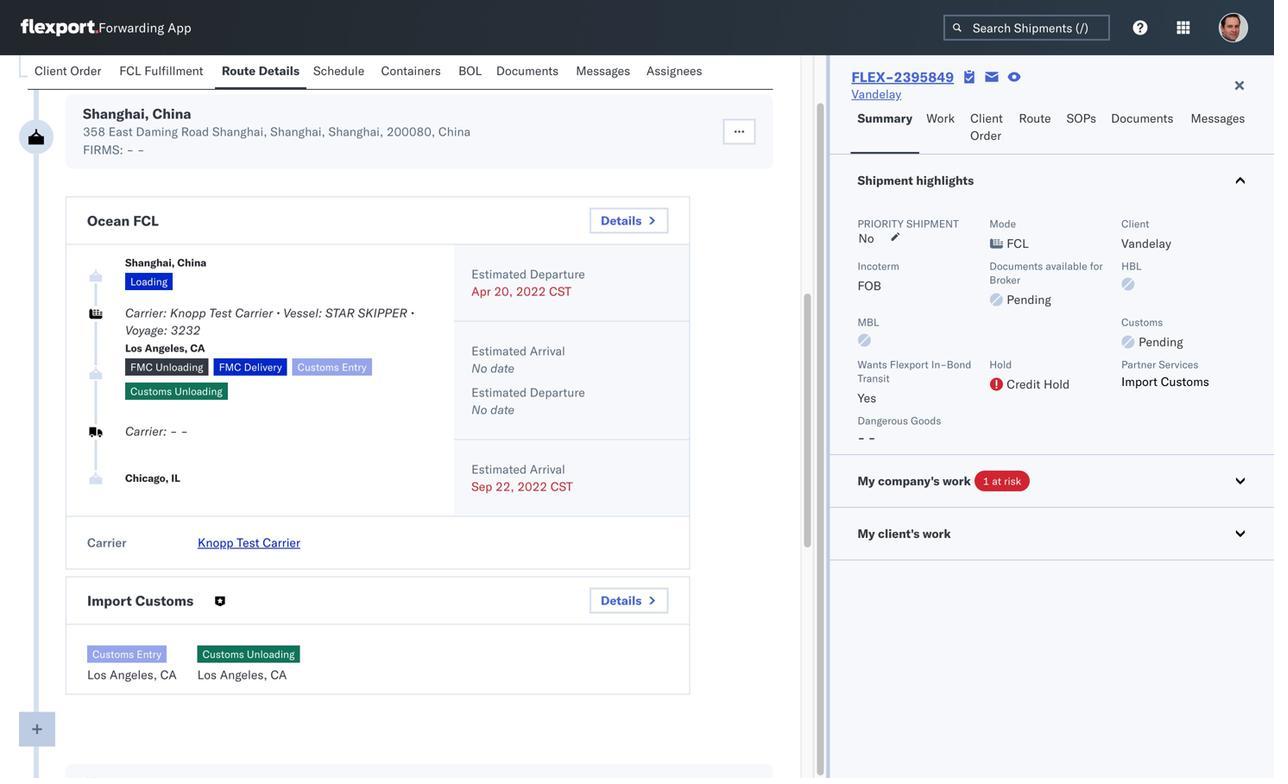 Task type: locate. For each thing, give the bounding box(es) containing it.
1 • from the left
[[276, 305, 280, 320]]

1 vertical spatial order
[[971, 128, 1002, 143]]

0 horizontal spatial •
[[276, 305, 280, 320]]

angeles, inside customs entry los angeles, ca
[[110, 667, 157, 682]]

0 vertical spatial knopp
[[170, 305, 206, 320]]

work button
[[920, 103, 964, 154]]

2 horizontal spatial los
[[197, 667, 217, 682]]

0 horizontal spatial order
[[70, 63, 101, 78]]

carrier: for carrier: knopp test carrier • vessel: star skipper • voyage: 3232
[[125, 305, 167, 320]]

los inside the customs unloading los angeles, ca
[[197, 667, 217, 682]]

customs inside customs entry los angeles, ca
[[92, 648, 134, 661]]

pending up services
[[1139, 334, 1184, 349]]

departure inside estimated departure no date
[[530, 385, 585, 400]]

2 horizontal spatial ca
[[271, 667, 287, 682]]

0 vertical spatial client order button
[[28, 55, 113, 89]]

china up the 3232
[[177, 256, 207, 269]]

mode
[[990, 217, 1016, 230]]

2022 right 22,
[[518, 479, 548, 494]]

client
[[35, 63, 67, 78], [971, 111, 1003, 126], [1122, 217, 1150, 230]]

1 vertical spatial import
[[87, 592, 132, 609]]

1 vertical spatial hold
[[1044, 377, 1070, 392]]

los right customs entry los angeles, ca
[[197, 667, 217, 682]]

shipment highlights
[[858, 173, 974, 188]]

customs inside the customs unloading los angeles, ca
[[203, 648, 244, 661]]

my left company's
[[858, 473, 875, 488]]

route
[[222, 63, 256, 78], [1019, 111, 1051, 126]]

1 arrival from the top
[[530, 343, 566, 358]]

carrier: up the 'voyage:' at top
[[125, 305, 167, 320]]

china right 200080,
[[439, 124, 471, 139]]

0 horizontal spatial route
[[222, 63, 256, 78]]

route for route details
[[222, 63, 256, 78]]

client order
[[35, 63, 101, 78], [971, 111, 1003, 143]]

2 carrier: from the top
[[125, 424, 167, 439]]

1 horizontal spatial messages
[[1191, 111, 1246, 126]]

shanghai, right road
[[212, 124, 267, 139]]

1 date from the top
[[491, 361, 515, 376]]

documents button right bol
[[490, 55, 569, 89]]

1 vertical spatial arrival
[[530, 462, 566, 477]]

no down priority
[[859, 231, 874, 246]]

vessel:
[[283, 305, 322, 320]]

ocean fcl
[[87, 212, 159, 229]]

1 horizontal spatial documents button
[[1105, 103, 1184, 154]]

2022
[[516, 284, 546, 299], [518, 479, 548, 494]]

1 vertical spatial no
[[472, 361, 487, 376]]

client order button down flexport. image
[[28, 55, 113, 89]]

details inside button
[[259, 63, 300, 78]]

forwarding app
[[98, 19, 191, 36]]

2 vertical spatial details
[[601, 593, 642, 608]]

entry down star
[[342, 361, 367, 373]]

no up estimated departure no date
[[472, 361, 487, 376]]

1 vertical spatial 2022
[[518, 479, 548, 494]]

estimated up estimated departure no date
[[472, 343, 527, 358]]

0 vertical spatial entry
[[342, 361, 367, 373]]

0 horizontal spatial messages button
[[569, 55, 640, 89]]

3 estimated from the top
[[472, 385, 527, 400]]

shanghai, up loading
[[125, 256, 175, 269]]

company's
[[878, 473, 940, 488]]

no down estimated arrival no date
[[472, 402, 487, 417]]

0 vertical spatial client
[[35, 63, 67, 78]]

2 estimated from the top
[[472, 343, 527, 358]]

import
[[1122, 374, 1158, 389], [87, 592, 132, 609]]

fcl for fcl fulfillment
[[119, 63, 141, 78]]

0 horizontal spatial messages
[[576, 63, 631, 78]]

•
[[276, 305, 280, 320], [411, 305, 415, 320]]

2 my from the top
[[858, 526, 875, 541]]

2 vertical spatial china
[[177, 256, 207, 269]]

hold
[[990, 358, 1012, 371], [1044, 377, 1070, 392]]

client right the work
[[971, 111, 1003, 126]]

arrival up estimated departure no date
[[530, 343, 566, 358]]

angeles, for customs unloading los angeles, ca
[[220, 667, 267, 682]]

0 vertical spatial fcl
[[119, 63, 141, 78]]

0 vertical spatial work
[[943, 473, 971, 488]]

0 horizontal spatial documents
[[496, 63, 559, 78]]

partner
[[1122, 358, 1157, 371]]

estimated arrival no date
[[472, 343, 566, 376]]

my
[[858, 473, 875, 488], [858, 526, 875, 541]]

2 vertical spatial unloading
[[247, 648, 295, 661]]

0 horizontal spatial documents button
[[490, 55, 569, 89]]

china for shanghai, china 358 east daming road shanghai, shanghai, shanghai, 200080, china firms: - -
[[152, 105, 191, 122]]

1 horizontal spatial messages button
[[1184, 103, 1255, 154]]

2022 right 20,
[[516, 284, 546, 299]]

carrier: inside carrier: knopp test carrier • vessel: star skipper • voyage: 3232
[[125, 305, 167, 320]]

priority shipment
[[858, 217, 959, 230]]

estimated inside 'estimated departure apr 20, 2022 cst'
[[472, 266, 527, 282]]

1 vertical spatial test
[[237, 535, 260, 550]]

test inside carrier: knopp test carrier • vessel: star skipper • voyage: 3232
[[209, 305, 232, 320]]

order right 'work' button
[[971, 128, 1002, 143]]

0 vertical spatial details
[[259, 63, 300, 78]]

1 horizontal spatial pending
[[1139, 334, 1184, 349]]

route inside button
[[222, 63, 256, 78]]

cst
[[549, 284, 572, 299], [551, 479, 573, 494]]

incoterm
[[858, 259, 900, 272]]

documents up broker
[[990, 259, 1043, 272]]

carrier inside carrier: knopp test carrier • vessel: star skipper • voyage: 3232
[[235, 305, 273, 320]]

work for my company's work
[[943, 473, 971, 488]]

ocean
[[87, 212, 130, 229]]

pending down broker
[[1007, 292, 1052, 307]]

daming
[[136, 124, 178, 139]]

work inside button
[[923, 526, 951, 541]]

carrier
[[235, 305, 273, 320], [87, 535, 127, 550], [263, 535, 300, 550]]

dangerous goods - -
[[858, 414, 942, 445]]

cst inside 'estimated departure apr 20, 2022 cst'
[[549, 284, 572, 299]]

client up hbl
[[1122, 217, 1150, 230]]

2 horizontal spatial documents
[[1112, 111, 1174, 126]]

2 vertical spatial client
[[1122, 217, 1150, 230]]

estimated down estimated arrival no date
[[472, 385, 527, 400]]

2022 inside 'estimated departure apr 20, 2022 cst'
[[516, 284, 546, 299]]

my inside the 'my client's work' button
[[858, 526, 875, 541]]

estimated inside estimated arrival sep 22, 2022 cst
[[472, 462, 527, 477]]

1 vertical spatial client order button
[[964, 103, 1012, 154]]

cst right 22,
[[551, 479, 573, 494]]

arrival inside estimated arrival sep 22, 2022 cst
[[530, 462, 566, 477]]

unloading inside the customs unloading los angeles, ca
[[247, 648, 295, 661]]

2 arrival from the top
[[530, 462, 566, 477]]

departure for estimated departure apr 20, 2022 cst
[[530, 266, 585, 282]]

cst inside estimated arrival sep 22, 2022 cst
[[551, 479, 573, 494]]

1 horizontal spatial client order button
[[964, 103, 1012, 154]]

los inside customs entry los angeles, ca
[[87, 667, 107, 682]]

flex-2395849
[[852, 68, 954, 85]]

1 vertical spatial client order
[[971, 111, 1003, 143]]

0 horizontal spatial hold
[[990, 358, 1012, 371]]

fcl fulfillment
[[119, 63, 203, 78]]

los down the 'voyage:' at top
[[125, 342, 142, 354]]

1 vertical spatial entry
[[137, 648, 162, 661]]

pending for documents available for broker
[[1007, 292, 1052, 307]]

goods
[[911, 414, 942, 427]]

estimated departure apr 20, 2022 cst
[[472, 266, 585, 299]]

1 vertical spatial route
[[1019, 111, 1051, 126]]

0 vertical spatial import
[[1122, 374, 1158, 389]]

date
[[491, 361, 515, 376], [491, 402, 515, 417]]

firms:
[[83, 142, 123, 157]]

0 vertical spatial pending
[[1007, 292, 1052, 307]]

customs for customs
[[1122, 316, 1163, 329]]

no inside estimated arrival no date
[[472, 361, 487, 376]]

1 vertical spatial messages button
[[1184, 103, 1255, 154]]

0 horizontal spatial ca
[[160, 667, 177, 682]]

1 vertical spatial documents button
[[1105, 103, 1184, 154]]

20,
[[494, 284, 513, 299]]

customs entry
[[298, 361, 367, 373]]

estimated inside estimated arrival no date
[[472, 343, 527, 358]]

0 vertical spatial 2022
[[516, 284, 546, 299]]

1 horizontal spatial fmc
[[219, 361, 241, 373]]

client order button
[[28, 55, 113, 89], [964, 103, 1012, 154]]

date down estimated arrival no date
[[491, 402, 515, 417]]

route for route
[[1019, 111, 1051, 126]]

client order button right the work
[[964, 103, 1012, 154]]

details
[[259, 63, 300, 78], [601, 213, 642, 228], [601, 593, 642, 608]]

bond
[[947, 358, 972, 371]]

2 vertical spatial documents
[[990, 259, 1043, 272]]

summary
[[858, 111, 913, 126]]

0 horizontal spatial client order
[[35, 63, 101, 78]]

shanghai, down route details button
[[270, 124, 325, 139]]

0 horizontal spatial entry
[[137, 648, 162, 661]]

0 vertical spatial documents button
[[490, 55, 569, 89]]

my left client's
[[858, 526, 875, 541]]

1 horizontal spatial los
[[125, 342, 142, 354]]

1 vertical spatial unloading
[[175, 385, 223, 398]]

1 vertical spatial cst
[[551, 479, 573, 494]]

unloading for fmc unloading
[[155, 361, 203, 373]]

containers
[[381, 63, 441, 78]]

1 horizontal spatial test
[[237, 535, 260, 550]]

date for arrival
[[491, 361, 515, 376]]

shanghai, left 200080,
[[329, 124, 384, 139]]

1 estimated from the top
[[472, 266, 527, 282]]

1 fmc from the left
[[130, 361, 153, 373]]

work left 1
[[943, 473, 971, 488]]

schedule button
[[307, 55, 374, 89]]

entry for customs entry
[[342, 361, 367, 373]]

ca for customs entry los angeles, ca
[[160, 667, 177, 682]]

client inside client vandelay incoterm fob
[[1122, 217, 1150, 230]]

1 vertical spatial work
[[923, 526, 951, 541]]

1 my from the top
[[858, 473, 875, 488]]

0 horizontal spatial test
[[209, 305, 232, 320]]

partner services import customs
[[1122, 358, 1210, 389]]

1 vertical spatial pending
[[1139, 334, 1184, 349]]

shipment
[[858, 173, 913, 188]]

hold up credit
[[990, 358, 1012, 371]]

documents button
[[490, 55, 569, 89], [1105, 103, 1184, 154]]

bol
[[459, 63, 482, 78]]

2 fmc from the left
[[219, 361, 241, 373]]

china inside shanghai, china loading
[[177, 256, 207, 269]]

knopp
[[170, 305, 206, 320], [198, 535, 234, 550]]

fmc left delivery
[[219, 361, 241, 373]]

3232
[[171, 323, 201, 338]]

pending for customs
[[1139, 334, 1184, 349]]

0 vertical spatial test
[[209, 305, 232, 320]]

cst right 20,
[[549, 284, 572, 299]]

test
[[209, 305, 232, 320], [237, 535, 260, 550]]

date inside estimated departure no date
[[491, 402, 515, 417]]

0 vertical spatial my
[[858, 473, 875, 488]]

carrier:
[[125, 305, 167, 320], [125, 424, 167, 439]]

estimated for estimated arrival no date
[[472, 343, 527, 358]]

fcl inside button
[[119, 63, 141, 78]]

fmc down los angeles, ca
[[130, 361, 153, 373]]

shanghai, up east
[[83, 105, 149, 122]]

2 date from the top
[[491, 402, 515, 417]]

1 horizontal spatial import
[[1122, 374, 1158, 389]]

4 estimated from the top
[[472, 462, 527, 477]]

0 vertical spatial client order
[[35, 63, 101, 78]]

forwarding
[[98, 19, 164, 36]]

1 horizontal spatial vandelay
[[1122, 236, 1172, 251]]

2 horizontal spatial client
[[1122, 217, 1150, 230]]

arrival down estimated departure no date
[[530, 462, 566, 477]]

documents button right sops
[[1105, 103, 1184, 154]]

work right client's
[[923, 526, 951, 541]]

angeles, inside the customs unloading los angeles, ca
[[220, 667, 267, 682]]

china up daming
[[152, 105, 191, 122]]

0 horizontal spatial pending
[[1007, 292, 1052, 307]]

arrival inside estimated arrival no date
[[530, 343, 566, 358]]

2 departure from the top
[[530, 385, 585, 400]]

fmc
[[130, 361, 153, 373], [219, 361, 241, 373]]

1 horizontal spatial client order
[[971, 111, 1003, 143]]

estimated inside estimated departure no date
[[472, 385, 527, 400]]

1 horizontal spatial entry
[[342, 361, 367, 373]]

carrier: up the chicago,
[[125, 424, 167, 439]]

order down forwarding app link
[[70, 63, 101, 78]]

1 carrier: from the top
[[125, 305, 167, 320]]

1 vertical spatial departure
[[530, 385, 585, 400]]

0 vertical spatial documents
[[496, 63, 559, 78]]

client order right 'work' button
[[971, 111, 1003, 143]]

vandelay up hbl
[[1122, 236, 1172, 251]]

• right skipper on the left
[[411, 305, 415, 320]]

cst for apr 20, 2022 cst
[[549, 284, 572, 299]]

mbl
[[858, 316, 880, 329]]

0 vertical spatial date
[[491, 361, 515, 376]]

los down import customs
[[87, 667, 107, 682]]

pending
[[1007, 292, 1052, 307], [1139, 334, 1184, 349]]

1 vertical spatial client
[[971, 111, 1003, 126]]

sops
[[1067, 111, 1097, 126]]

hold right credit
[[1044, 377, 1070, 392]]

0 vertical spatial unloading
[[155, 361, 203, 373]]

entry
[[342, 361, 367, 373], [137, 648, 162, 661]]

1 departure from the top
[[530, 266, 585, 282]]

arrival for estimated arrival no date
[[530, 343, 566, 358]]

angeles,
[[145, 342, 188, 354], [110, 667, 157, 682], [220, 667, 267, 682]]

work for my client's work
[[923, 526, 951, 541]]

vandelay down flex-
[[852, 86, 902, 101]]

0 vertical spatial details button
[[590, 208, 669, 234]]

route right fulfillment
[[222, 63, 256, 78]]

sops button
[[1060, 103, 1105, 154]]

ca inside the customs unloading los angeles, ca
[[271, 667, 287, 682]]

1 horizontal spatial route
[[1019, 111, 1051, 126]]

documents right sops
[[1112, 111, 1174, 126]]

no inside estimated departure no date
[[472, 402, 487, 417]]

2022 inside estimated arrival sep 22, 2022 cst
[[518, 479, 548, 494]]

358
[[83, 124, 105, 139]]

client down flexport. image
[[35, 63, 67, 78]]

estimated up 22,
[[472, 462, 527, 477]]

0 vertical spatial china
[[152, 105, 191, 122]]

import up customs entry los angeles, ca
[[87, 592, 132, 609]]

fcl down forwarding
[[119, 63, 141, 78]]

fcl right ocean on the top left of the page
[[133, 212, 159, 229]]

fcl down mode
[[1007, 236, 1029, 251]]

date inside estimated arrival no date
[[491, 361, 515, 376]]

shipment
[[907, 217, 959, 230]]

entry down import customs
[[137, 648, 162, 661]]

1 vertical spatial messages
[[1191, 111, 1246, 126]]

date up estimated departure no date
[[491, 361, 515, 376]]

departure inside 'estimated departure apr 20, 2022 cst'
[[530, 266, 585, 282]]

0 horizontal spatial fmc
[[130, 361, 153, 373]]

0 horizontal spatial los
[[87, 667, 107, 682]]

estimated up 20,
[[472, 266, 527, 282]]

documents
[[496, 63, 559, 78], [1112, 111, 1174, 126], [990, 259, 1043, 272]]

order for the right client order button
[[971, 128, 1002, 143]]

1 vertical spatial details button
[[590, 588, 669, 614]]

ca inside customs entry los angeles, ca
[[160, 667, 177, 682]]

1 vertical spatial date
[[491, 402, 515, 417]]

1 horizontal spatial order
[[971, 128, 1002, 143]]

• left vessel:
[[276, 305, 280, 320]]

route left sops
[[1019, 111, 1051, 126]]

my client's work
[[858, 526, 951, 541]]

route inside button
[[1019, 111, 1051, 126]]

2 vertical spatial fcl
[[1007, 236, 1029, 251]]

1 horizontal spatial hold
[[1044, 377, 1070, 392]]

2022 for departure
[[516, 284, 546, 299]]

in-
[[932, 358, 947, 371]]

client order down flexport. image
[[35, 63, 101, 78]]

2 vertical spatial no
[[472, 402, 487, 417]]

ca
[[190, 342, 205, 354], [160, 667, 177, 682], [271, 667, 287, 682]]

entry inside customs entry los angeles, ca
[[137, 648, 162, 661]]

0 vertical spatial cst
[[549, 284, 572, 299]]

1 horizontal spatial •
[[411, 305, 415, 320]]

1 horizontal spatial client
[[971, 111, 1003, 126]]

0 horizontal spatial vandelay
[[852, 86, 902, 101]]

import down the partner
[[1122, 374, 1158, 389]]

1 vertical spatial carrier:
[[125, 424, 167, 439]]

order for leftmost client order button
[[70, 63, 101, 78]]

0 vertical spatial route
[[222, 63, 256, 78]]

client order for the right client order button
[[971, 111, 1003, 143]]

documents right bol button
[[496, 63, 559, 78]]

customs for customs entry los angeles, ca
[[92, 648, 134, 661]]

1 vertical spatial vandelay
[[1122, 236, 1172, 251]]

customs unloading los angeles, ca
[[197, 648, 295, 682]]



Task type: vqa. For each thing, say whether or not it's contained in the screenshot.


Task type: describe. For each thing, give the bounding box(es) containing it.
0 horizontal spatial import
[[87, 592, 132, 609]]

0 vertical spatial messages
[[576, 63, 631, 78]]

client's
[[878, 526, 920, 541]]

knopp test carrier
[[198, 535, 300, 550]]

flexport
[[890, 358, 929, 371]]

fmc unloading
[[130, 361, 203, 373]]

hbl
[[1122, 259, 1142, 272]]

2 • from the left
[[411, 305, 415, 320]]

fulfillment
[[144, 63, 203, 78]]

east
[[109, 124, 133, 139]]

los angeles, ca
[[125, 342, 205, 354]]

customs inside partner services import customs
[[1161, 374, 1210, 389]]

fcl for fcl
[[1007, 236, 1029, 251]]

client order for leftmost client order button
[[35, 63, 101, 78]]

carrier: knopp test carrier • vessel: star skipper • voyage: 3232
[[125, 305, 415, 338]]

route button
[[1012, 103, 1060, 154]]

assignees button
[[640, 55, 712, 89]]

flex-2395849 link
[[852, 68, 954, 85]]

2 details button from the top
[[590, 588, 669, 614]]

22,
[[496, 479, 514, 494]]

transit
[[858, 372, 890, 385]]

customs entry los angeles, ca
[[87, 648, 177, 682]]

1 at risk
[[983, 475, 1022, 487]]

estimated for estimated arrival sep 22, 2022 cst
[[472, 462, 527, 477]]

2022 for arrival
[[518, 479, 548, 494]]

carrier: for carrier: - -
[[125, 424, 167, 439]]

broker
[[990, 273, 1021, 286]]

documents available for broker
[[990, 259, 1103, 286]]

at
[[993, 475, 1002, 487]]

unloading for customs unloading
[[175, 385, 223, 398]]

departure for estimated departure no date
[[530, 385, 585, 400]]

angeles, for customs entry los angeles, ca
[[110, 667, 157, 682]]

fmc delivery
[[219, 361, 282, 373]]

for
[[1090, 259, 1103, 272]]

my company's work
[[858, 473, 971, 488]]

china for shanghai, china loading
[[177, 256, 207, 269]]

vandelay link
[[852, 85, 902, 103]]

chicago,
[[125, 471, 169, 484]]

los for customs entry los angeles, ca
[[87, 667, 107, 682]]

vandelay inside client vandelay incoterm fob
[[1122, 236, 1172, 251]]

estimated arrival sep 22, 2022 cst
[[472, 462, 573, 494]]

ca for customs unloading los angeles, ca
[[271, 667, 287, 682]]

shanghai, inside shanghai, china loading
[[125, 256, 175, 269]]

0 vertical spatial no
[[859, 231, 874, 246]]

work
[[927, 111, 955, 126]]

fob
[[858, 278, 882, 293]]

estimated for estimated departure apr 20, 2022 cst
[[472, 266, 527, 282]]

my client's work button
[[830, 508, 1275, 560]]

my for my company's work
[[858, 473, 875, 488]]

loading
[[130, 275, 168, 288]]

delivery
[[244, 361, 282, 373]]

import customs
[[87, 592, 194, 609]]

0 vertical spatial hold
[[990, 358, 1012, 371]]

credit hold
[[1007, 377, 1070, 392]]

sep
[[472, 479, 493, 494]]

skipper
[[358, 305, 407, 320]]

0 horizontal spatial client
[[35, 63, 67, 78]]

bol button
[[452, 55, 490, 89]]

schedule
[[314, 63, 365, 78]]

estimated for estimated departure no date
[[472, 385, 527, 400]]

entry for customs entry los angeles, ca
[[137, 648, 162, 661]]

1
[[983, 475, 990, 487]]

no for estimated arrival
[[472, 361, 487, 376]]

Search Shipments (/) text field
[[944, 15, 1111, 41]]

documents inside documents available for broker
[[990, 259, 1043, 272]]

priority
[[858, 217, 904, 230]]

import inside partner services import customs
[[1122, 374, 1158, 389]]

available
[[1046, 259, 1088, 272]]

1 vertical spatial knopp
[[198, 535, 234, 550]]

il
[[171, 471, 180, 484]]

0 vertical spatial vandelay
[[852, 86, 902, 101]]

shipment highlights button
[[830, 155, 1275, 206]]

customs for customs unloading los angeles, ca
[[203, 648, 244, 661]]

summary button
[[851, 103, 920, 154]]

apr
[[472, 284, 491, 299]]

200080,
[[387, 124, 435, 139]]

road
[[181, 124, 209, 139]]

fmc for fmc unloading
[[130, 361, 153, 373]]

my for my client's work
[[858, 526, 875, 541]]

cst for sep 22, 2022 cst
[[551, 479, 573, 494]]

flexport. image
[[21, 19, 98, 36]]

route details
[[222, 63, 300, 78]]

risk
[[1004, 475, 1022, 487]]

1 vertical spatial china
[[439, 124, 471, 139]]

flex-
[[852, 68, 894, 85]]

wants flexport in-bond transit yes
[[858, 358, 972, 405]]

estimated departure no date
[[472, 385, 585, 417]]

app
[[168, 19, 191, 36]]

route details button
[[215, 55, 307, 89]]

services
[[1159, 358, 1199, 371]]

1 vertical spatial fcl
[[133, 212, 159, 229]]

customs for customs unloading
[[130, 385, 172, 398]]

date for departure
[[491, 402, 515, 417]]

shanghai, china loading
[[125, 256, 207, 288]]

1 vertical spatial details
[[601, 213, 642, 228]]

2395849
[[894, 68, 954, 85]]

credit
[[1007, 377, 1041, 392]]

wants
[[858, 358, 888, 371]]

los for customs unloading los angeles, ca
[[197, 667, 217, 682]]

1 horizontal spatial ca
[[190, 342, 205, 354]]

voyage:
[[125, 323, 168, 338]]

yes
[[858, 390, 877, 405]]

0 vertical spatial messages button
[[569, 55, 640, 89]]

carrier: - -
[[125, 424, 188, 439]]

knopp inside carrier: knopp test carrier • vessel: star skipper • voyage: 3232
[[170, 305, 206, 320]]

no for estimated departure
[[472, 402, 487, 417]]

knopp test carrier link
[[198, 535, 300, 550]]

0 horizontal spatial client order button
[[28, 55, 113, 89]]

highlights
[[916, 173, 974, 188]]

shanghai, china 358 east daming road shanghai, shanghai, shanghai, 200080, china firms: - -
[[83, 105, 471, 157]]

dangerous
[[858, 414, 908, 427]]

fcl fulfillment button
[[113, 55, 215, 89]]

arrival for estimated arrival sep 22, 2022 cst
[[530, 462, 566, 477]]

client vandelay incoterm fob
[[858, 217, 1172, 293]]

customs for customs entry
[[298, 361, 339, 373]]

customs unloading
[[130, 385, 223, 398]]

fmc for fmc delivery
[[219, 361, 241, 373]]

containers button
[[374, 55, 452, 89]]

unloading for customs unloading los angeles, ca
[[247, 648, 295, 661]]

1 details button from the top
[[590, 208, 669, 234]]



